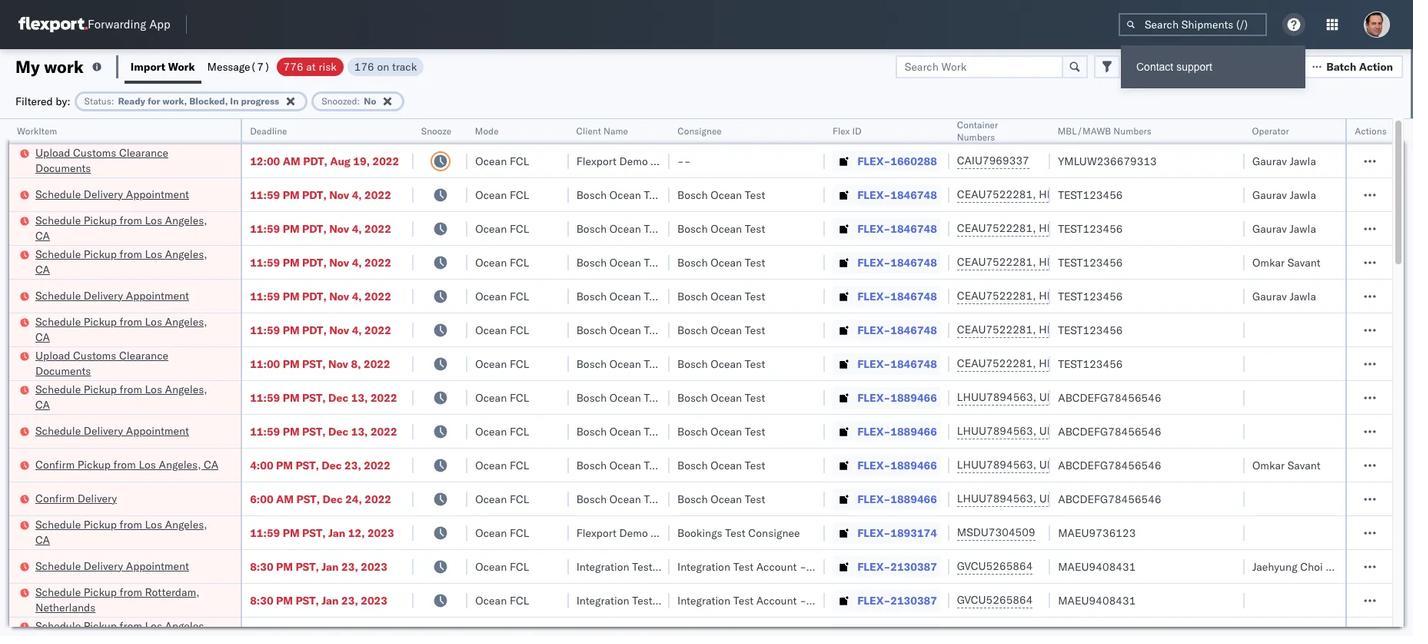 Task type: locate. For each thing, give the bounding box(es) containing it.
13, up '4:00 pm pst, dec 23, 2022'
[[351, 425, 368, 439]]

am right 12:00
[[283, 154, 300, 168]]

pickup for 2nd schedule pickup from los angeles, ca button
[[84, 247, 117, 261]]

angeles, for 3rd schedule pickup from los angeles, ca button from the bottom
[[165, 382, 207, 396]]

los inside button
[[139, 458, 156, 472]]

demo left bookings at the bottom of the page
[[619, 526, 648, 540]]

pickup for the schedule pickup from rotterdam, netherlands button
[[84, 585, 117, 599]]

lagerfeld
[[832, 560, 877, 574], [832, 594, 877, 608]]

0 vertical spatial 8:30
[[250, 560, 273, 574]]

:
[[111, 95, 114, 106], [357, 95, 360, 106]]

1 demo from the top
[[619, 154, 648, 168]]

from inside button
[[113, 458, 136, 472]]

pickup inside button
[[77, 458, 111, 472]]

dec
[[328, 391, 348, 405], [328, 425, 348, 439], [322, 459, 342, 472], [323, 492, 343, 506]]

confirm for confirm pickup from los angeles, ca
[[35, 458, 75, 472]]

schedule delivery appointment
[[35, 187, 189, 201], [35, 289, 189, 303], [35, 424, 189, 438], [35, 559, 189, 573]]

resize handle column header for consignee
[[807, 119, 825, 637]]

1 maeu9408431 from the top
[[1058, 560, 1136, 574]]

0 vertical spatial gvcu5265864
[[957, 560, 1033, 574]]

hlxu8034992 for 2nd schedule pickup from los angeles, ca button
[[1120, 255, 1196, 269]]

nov for sixth schedule pickup from los angeles, ca button from the bottom of the page
[[329, 222, 349, 236]]

3 ceau7522281, hlxu6269489, hlxu8034992 from the top
[[957, 255, 1196, 269]]

12:00
[[250, 154, 280, 168]]

1 vertical spatial karl
[[809, 594, 829, 608]]

1 vertical spatial flexport demo consignee
[[576, 526, 702, 540]]

pdt,
[[303, 154, 327, 168], [302, 188, 327, 202], [302, 222, 327, 236], [302, 256, 327, 269], [302, 289, 327, 303], [302, 323, 327, 337]]

nov for 'upload customs clearance documents' button related to 11:00 pm pst, nov 8, 2022
[[328, 357, 348, 371]]

from inside schedule pickup from rotterdam, netherlands
[[120, 585, 142, 599]]

flexport demo consignee for -
[[576, 154, 702, 168]]

gvcu5265864
[[957, 560, 1033, 574], [957, 594, 1033, 607]]

ready
[[118, 95, 145, 106]]

3 schedule delivery appointment link from the top
[[35, 423, 189, 439]]

fcl
[[510, 154, 529, 168], [510, 188, 529, 202], [510, 222, 529, 236], [510, 256, 529, 269], [510, 289, 529, 303], [510, 323, 529, 337], [510, 357, 529, 371], [510, 391, 529, 405], [510, 425, 529, 439], [510, 459, 529, 472], [510, 492, 529, 506], [510, 526, 529, 540], [510, 560, 529, 574], [510, 594, 529, 608]]

1 vertical spatial integration test account - karl lagerfeld
[[677, 594, 877, 608]]

: left no
[[357, 95, 360, 106]]

1 vertical spatial 11:59 pm pst, dec 13, 2022
[[250, 425, 397, 439]]

omkar for lhuu7894563, uetu5238478
[[1252, 459, 1285, 472]]

confirm delivery link
[[35, 491, 117, 506]]

1 vertical spatial demo
[[619, 526, 648, 540]]

pickup for confirm pickup from los angeles, ca button
[[77, 458, 111, 472]]

0 vertical spatial 11:59 pm pst, dec 13, 2022
[[250, 391, 397, 405]]

4 jawla from the top
[[1290, 289, 1316, 303]]

resize handle column header for flex id
[[931, 119, 949, 637]]

ca for 2nd schedule pickup from los angeles, ca button
[[35, 263, 50, 276]]

schedule pickup from los angeles, ca
[[35, 213, 207, 243], [35, 247, 207, 276], [35, 315, 207, 344], [35, 382, 207, 412], [35, 518, 207, 547], [35, 619, 207, 637]]

1 vertical spatial 2130387
[[890, 594, 937, 608]]

1 vertical spatial 8:30 pm pst, jan 23, 2023
[[250, 594, 387, 608]]

numbers down container
[[957, 131, 995, 143]]

1 vertical spatial 13,
[[351, 425, 368, 439]]

6:00 am pst, dec 24, 2022
[[250, 492, 391, 506]]

dec up '4:00 pm pst, dec 23, 2022'
[[328, 425, 348, 439]]

11:59 pm pst, dec 13, 2022 up '4:00 pm pst, dec 23, 2022'
[[250, 425, 397, 439]]

4 ceau7522281, hlxu6269489, hlxu8034992 from the top
[[957, 289, 1196, 303]]

: left ready
[[111, 95, 114, 106]]

3 flex-1889466 from the top
[[857, 459, 937, 472]]

confirm delivery
[[35, 492, 117, 506]]

0 vertical spatial 2023
[[367, 526, 394, 540]]

4 flex- from the top
[[857, 256, 890, 269]]

2 flex-1846748 from the top
[[857, 222, 937, 236]]

dec left 24,
[[323, 492, 343, 506]]

1 flexport demo consignee from the top
[[576, 154, 702, 168]]

schedule inside schedule pickup from rotterdam, netherlands
[[35, 585, 81, 599]]

1 vertical spatial upload customs clearance documents
[[35, 349, 168, 378]]

6 schedule pickup from los angeles, ca link from the top
[[35, 619, 221, 637]]

10 resize handle column header from the left
[[1327, 119, 1346, 637]]

2 upload customs clearance documents button from the top
[[35, 348, 221, 380]]

6 hlxu8034992 from the top
[[1120, 357, 1196, 371]]

ca for first schedule pickup from los angeles, ca button from the bottom
[[35, 635, 50, 637]]

5 schedule pickup from los angeles, ca button from the top
[[35, 517, 221, 549]]

1 vertical spatial maeu9408431
[[1058, 594, 1136, 608]]

ocean fcl
[[475, 154, 529, 168], [475, 188, 529, 202], [475, 222, 529, 236], [475, 256, 529, 269], [475, 289, 529, 303], [475, 323, 529, 337], [475, 357, 529, 371], [475, 391, 529, 405], [475, 425, 529, 439], [475, 459, 529, 472], [475, 492, 529, 506], [475, 526, 529, 540], [475, 560, 529, 574], [475, 594, 529, 608]]

11:59
[[250, 188, 280, 202], [250, 222, 280, 236], [250, 256, 280, 269], [250, 289, 280, 303], [250, 323, 280, 337], [250, 391, 280, 405], [250, 425, 280, 439], [250, 526, 280, 540]]

0 vertical spatial upload customs clearance documents
[[35, 146, 168, 175]]

demo down name
[[619, 154, 648, 168]]

dec up the 6:00 am pst, dec 24, 2022 at the left bottom of page
[[322, 459, 342, 472]]

4,
[[352, 188, 362, 202], [352, 222, 362, 236], [352, 256, 362, 269], [352, 289, 362, 303], [352, 323, 362, 337]]

1 ceau7522281, hlxu6269489, hlxu8034992 from the top
[[957, 188, 1196, 201]]

1 vertical spatial 23,
[[341, 560, 358, 574]]

2 vertical spatial jan
[[322, 594, 339, 608]]

1 jawla from the top
[[1290, 154, 1316, 168]]

los for 4th schedule pickup from los angeles, ca button from the bottom
[[145, 315, 162, 329]]

uetu5238478
[[1039, 391, 1114, 404], [1039, 424, 1114, 438], [1039, 458, 1114, 472], [1039, 492, 1114, 506]]

4 flex-1889466 from the top
[[857, 492, 937, 506]]

angeles, for sixth schedule pickup from los angeles, ca button from the bottom of the page
[[165, 213, 207, 227]]

0 vertical spatial upload customs clearance documents button
[[35, 145, 221, 177]]

los
[[145, 213, 162, 227], [145, 247, 162, 261], [145, 315, 162, 329], [145, 382, 162, 396], [139, 458, 156, 472], [145, 518, 162, 532], [145, 619, 162, 633]]

risk
[[319, 60, 337, 73]]

1 vertical spatial omkar savant
[[1252, 459, 1321, 472]]

jan for schedule pickup from los angeles, ca
[[328, 526, 345, 540]]

5 ocean fcl from the top
[[475, 289, 529, 303]]

import work button
[[124, 49, 201, 84]]

0 vertical spatial omkar savant
[[1252, 256, 1321, 269]]

forwarding
[[88, 17, 146, 32]]

schedule delivery appointment link for first schedule delivery appointment button from the bottom
[[35, 559, 189, 574]]

delivery for third schedule delivery appointment button from the top of the page
[[84, 424, 123, 438]]

1 vertical spatial lagerfeld
[[832, 594, 877, 608]]

0 horizontal spatial :
[[111, 95, 114, 106]]

5 ceau7522281, from the top
[[957, 323, 1036, 337]]

ca for sixth schedule pickup from los angeles, ca button from the bottom of the page
[[35, 229, 50, 243]]

0 vertical spatial integration
[[677, 560, 730, 574]]

2 vertical spatial 23,
[[341, 594, 358, 608]]

11:59 pm pst, dec 13, 2022 down 11:00 pm pst, nov 8, 2022
[[250, 391, 397, 405]]

resize handle column header for mode
[[550, 119, 569, 637]]

1 flex- from the top
[[857, 154, 890, 168]]

schedule delivery appointment link
[[35, 186, 189, 202], [35, 288, 189, 303], [35, 423, 189, 439], [35, 559, 189, 574]]

schedule pickup from los angeles, ca link for first schedule pickup from los angeles, ca button from the bottom
[[35, 619, 221, 637]]

2 contact support button from the top
[[1121, 52, 1305, 82]]

1893174
[[890, 526, 937, 540]]

4 schedule pickup from los angeles, ca button from the top
[[35, 382, 221, 414]]

schedule pickup from los angeles, ca link for 5th schedule pickup from los angeles, ca button
[[35, 517, 221, 548]]

6 flex-1846748 from the top
[[857, 357, 937, 371]]

savant for lhuu7894563, uetu5238478
[[1288, 459, 1321, 472]]

3 schedule from the top
[[35, 247, 81, 261]]

file exception
[[1150, 60, 1222, 73]]

documents for 11:00
[[35, 364, 91, 378]]

1 vertical spatial documents
[[35, 364, 91, 378]]

ca for confirm pickup from los angeles, ca button
[[204, 458, 218, 472]]

1 vertical spatial gvcu5265864
[[957, 594, 1033, 607]]

schedule delivery appointment for fourth schedule delivery appointment button from the bottom of the page
[[35, 187, 189, 201]]

3 hlxu6269489, from the top
[[1039, 255, 1117, 269]]

0 vertical spatial jan
[[328, 526, 345, 540]]

176
[[354, 60, 374, 73]]

am for pdt,
[[283, 154, 300, 168]]

file exception button
[[1126, 55, 1232, 78], [1126, 55, 1232, 78]]

demo
[[619, 154, 648, 168], [619, 526, 648, 540]]

1 vertical spatial flexport
[[576, 526, 617, 540]]

client name button
[[569, 122, 654, 138]]

1 upload customs clearance documents from the top
[[35, 146, 168, 175]]

schedule for 5th schedule pickup from los angeles, ca button
[[35, 518, 81, 532]]

karl
[[809, 560, 829, 574], [809, 594, 829, 608]]

1 vertical spatial omkar
[[1252, 459, 1285, 472]]

schedule pickup from rotterdam, netherlands
[[35, 585, 200, 615]]

2 documents from the top
[[35, 364, 91, 378]]

0 vertical spatial 23,
[[344, 459, 361, 472]]

23, for confirm pickup from los angeles, ca
[[344, 459, 361, 472]]

schedule delivery appointment button
[[35, 186, 189, 203], [35, 288, 189, 305], [35, 423, 189, 440], [35, 559, 189, 575]]

9 ocean fcl from the top
[[475, 425, 529, 439]]

2 confirm from the top
[[35, 492, 75, 506]]

work
[[44, 56, 84, 77]]

0 vertical spatial customs
[[73, 146, 116, 160]]

23, for schedule delivery appointment
[[341, 560, 358, 574]]

0 vertical spatial savant
[[1288, 256, 1321, 269]]

from for first schedule pickup from los angeles, ca button from the bottom
[[120, 619, 142, 633]]

am right 6:00
[[276, 492, 294, 506]]

2 omkar savant from the top
[[1252, 459, 1321, 472]]

hlxu8034992 for 4th schedule pickup from los angeles, ca button from the bottom
[[1120, 323, 1196, 337]]

pickup for 3rd schedule pickup from los angeles, ca button from the bottom
[[84, 382, 117, 396]]

contact support
[[1136, 61, 1212, 73]]

3 1889466 from the top
[[890, 459, 937, 472]]

numbers up ymluw236679313
[[1114, 125, 1152, 137]]

8:30
[[250, 560, 273, 574], [250, 594, 273, 608]]

los for 5th schedule pickup from los angeles, ca button
[[145, 518, 162, 532]]

6 ocean fcl from the top
[[475, 323, 529, 337]]

1 vertical spatial integration
[[677, 594, 730, 608]]

pdt, for schedule pickup from los angeles, ca link corresponding to sixth schedule pickup from los angeles, ca button from the bottom of the page
[[302, 222, 327, 236]]

documents
[[35, 161, 91, 175], [35, 364, 91, 378]]

6 schedule pickup from los angeles, ca button from the top
[[35, 619, 221, 637]]

--
[[677, 154, 691, 168]]

0 vertical spatial 13,
[[351, 391, 368, 405]]

pdt, for schedule pickup from los angeles, ca link related to 4th schedule pickup from los angeles, ca button from the bottom
[[302, 323, 327, 337]]

ca for 5th schedule pickup from los angeles, ca button
[[35, 533, 50, 547]]

jan for schedule pickup from rotterdam, netherlands
[[322, 594, 339, 608]]

schedule delivery appointment for third schedule delivery appointment button from the top of the page
[[35, 424, 189, 438]]

confirm pickup from los angeles, ca link
[[35, 457, 218, 472]]

11 flex- from the top
[[857, 492, 890, 506]]

angeles, for 5th schedule pickup from los angeles, ca button
[[165, 518, 207, 532]]

clearance for 11:00 pm pst, nov 8, 2022
[[119, 349, 168, 363]]

by:
[[56, 94, 70, 108]]

13, down 8,
[[351, 391, 368, 405]]

1 vertical spatial savant
[[1288, 459, 1321, 472]]

2 ceau7522281, from the top
[[957, 221, 1036, 235]]

savant for ceau7522281, hlxu6269489, hlxu8034992
[[1288, 256, 1321, 269]]

Search Work text field
[[896, 55, 1063, 78]]

abcdefg78456546
[[1058, 391, 1161, 405], [1058, 425, 1161, 439], [1058, 459, 1161, 472], [1058, 492, 1161, 506]]

app
[[149, 17, 170, 32]]

jaehyung
[[1252, 560, 1298, 574]]

flex-2130387 button
[[833, 556, 940, 578], [833, 556, 940, 578], [833, 590, 940, 612], [833, 590, 940, 612]]

status : ready for work, blocked, in progress
[[84, 95, 279, 106]]

from for sixth schedule pickup from los angeles, ca button from the bottom of the page
[[120, 213, 142, 227]]

1 lagerfeld from the top
[[832, 560, 877, 574]]

1 vertical spatial upload
[[35, 349, 70, 363]]

upload customs clearance documents link
[[35, 145, 221, 176], [35, 348, 221, 379]]

2 hlxu8034992 from the top
[[1120, 221, 1196, 235]]

container
[[957, 119, 998, 131]]

integration test account - karl lagerfeld
[[677, 560, 877, 574], [677, 594, 877, 608]]

jawla
[[1290, 154, 1316, 168], [1290, 188, 1316, 202], [1290, 222, 1316, 236], [1290, 289, 1316, 303]]

1 horizontal spatial :
[[357, 95, 360, 106]]

consignee inside button
[[677, 125, 722, 137]]

flex-1660288 button
[[833, 150, 940, 172], [833, 150, 940, 172]]

2 8:30 pm pst, jan 23, 2023 from the top
[[250, 594, 387, 608]]

flex id
[[833, 125, 862, 137]]

3 hlxu8034992 from the top
[[1120, 255, 1196, 269]]

2 karl from the top
[[809, 594, 829, 608]]

schedule pickup from los angeles, ca link for sixth schedule pickup from los angeles, ca button from the bottom of the page
[[35, 213, 221, 243]]

0 vertical spatial maeu9408431
[[1058, 560, 1136, 574]]

2 flexport from the top
[[576, 526, 617, 540]]

delivery for first schedule delivery appointment button from the bottom
[[84, 559, 123, 573]]

0 horizontal spatial numbers
[[957, 131, 995, 143]]

0 vertical spatial upload
[[35, 146, 70, 160]]

ceau7522281, hlxu6269489, hlxu8034992
[[957, 188, 1196, 201], [957, 221, 1196, 235], [957, 255, 1196, 269], [957, 289, 1196, 303], [957, 323, 1196, 337], [957, 357, 1196, 371]]

1 lhuu7894563, from the top
[[957, 391, 1036, 404]]

schedule delivery appointment link for fourth schedule delivery appointment button from the bottom of the page
[[35, 186, 189, 202]]

integration
[[677, 560, 730, 574], [677, 594, 730, 608]]

schedule for 4th schedule pickup from los angeles, ca button from the bottom
[[35, 315, 81, 329]]

hlxu6269489, for 4th schedule pickup from los angeles, ca button from the bottom
[[1039, 323, 1117, 337]]

from for confirm pickup from los angeles, ca button
[[113, 458, 136, 472]]

resize handle column header for client name
[[651, 119, 670, 637]]

delivery inside "link"
[[77, 492, 117, 506]]

7 11:59 from the top
[[250, 425, 280, 439]]

0 vertical spatial 8:30 pm pst, jan 23, 2023
[[250, 560, 387, 574]]

1 schedule from the top
[[35, 187, 81, 201]]

4 schedule pickup from los angeles, ca link from the top
[[35, 382, 221, 412]]

4 uetu5238478 from the top
[[1039, 492, 1114, 506]]

7 flex- from the top
[[857, 357, 890, 371]]

ca for 4th schedule pickup from los angeles, ca button from the bottom
[[35, 330, 50, 344]]

angeles, for 4th schedule pickup from los angeles, ca button from the bottom
[[165, 315, 207, 329]]

hlxu6269489, for 2nd schedule pickup from los angeles, ca button
[[1039, 255, 1117, 269]]

schedule
[[35, 187, 81, 201], [35, 213, 81, 227], [35, 247, 81, 261], [35, 289, 81, 303], [35, 315, 81, 329], [35, 382, 81, 396], [35, 424, 81, 438], [35, 518, 81, 532], [35, 559, 81, 573], [35, 585, 81, 599], [35, 619, 81, 633]]

1 13, from the top
[[351, 391, 368, 405]]

1 vertical spatial upload customs clearance documents button
[[35, 348, 221, 380]]

11:59 pm pst, dec 13, 2022
[[250, 391, 397, 405], [250, 425, 397, 439]]

upload customs clearance documents link for 11:00 pm pst, nov 8, 2022
[[35, 348, 221, 379]]

9 resize handle column header from the left
[[1226, 119, 1245, 637]]

2022
[[372, 154, 399, 168], [364, 188, 391, 202], [364, 222, 391, 236], [364, 256, 391, 269], [364, 289, 391, 303], [364, 323, 391, 337], [364, 357, 390, 371], [370, 391, 397, 405], [370, 425, 397, 439], [364, 459, 391, 472], [365, 492, 391, 506]]

client
[[576, 125, 601, 137]]

4 ocean fcl from the top
[[475, 256, 529, 269]]

0 vertical spatial lagerfeld
[[832, 560, 877, 574]]

0 vertical spatial demo
[[619, 154, 648, 168]]

resize handle column header for deadline
[[395, 119, 413, 637]]

status
[[84, 95, 111, 106]]

ceau7522281, for 'upload customs clearance documents' button related to 11:00 pm pst, nov 8, 2022
[[957, 357, 1036, 371]]

9 fcl from the top
[[510, 425, 529, 439]]

0 vertical spatial omkar
[[1252, 256, 1285, 269]]

1660288
[[890, 154, 937, 168]]

0 vertical spatial 2130387
[[890, 560, 937, 574]]

hlxu8034992
[[1120, 188, 1196, 201], [1120, 221, 1196, 235], [1120, 255, 1196, 269], [1120, 289, 1196, 303], [1120, 323, 1196, 337], [1120, 357, 1196, 371]]

pdt, for schedule pickup from los angeles, ca link associated with 2nd schedule pickup from los angeles, ca button
[[302, 256, 327, 269]]

resize handle column header
[[222, 119, 241, 637], [395, 119, 413, 637], [449, 119, 468, 637], [550, 119, 569, 637], [651, 119, 670, 637], [807, 119, 825, 637], [931, 119, 949, 637], [1032, 119, 1050, 637], [1226, 119, 1245, 637], [1327, 119, 1346, 637], [1374, 119, 1392, 637]]

numbers inside container numbers
[[957, 131, 995, 143]]

0 vertical spatial flexport
[[576, 154, 617, 168]]

flexport demo consignee for bookings
[[576, 526, 702, 540]]

0 vertical spatial account
[[756, 560, 797, 574]]

upload for 12:00 am pdt, aug 19, 2022
[[35, 146, 70, 160]]

customs
[[73, 146, 116, 160], [73, 349, 116, 363]]

angeles, inside button
[[159, 458, 201, 472]]

0 vertical spatial upload customs clearance documents link
[[35, 145, 221, 176]]

los for 3rd schedule pickup from los angeles, ca button from the bottom
[[145, 382, 162, 396]]

2 11:59 pm pdt, nov 4, 2022 from the top
[[250, 222, 391, 236]]

1 gvcu5265864 from the top
[[957, 560, 1033, 574]]

0 vertical spatial am
[[283, 154, 300, 168]]

0 vertical spatial karl
[[809, 560, 829, 574]]

workitem button
[[9, 122, 225, 138]]

1 vertical spatial customs
[[73, 349, 116, 363]]

lhuu7894563, uetu5238478
[[957, 391, 1114, 404], [957, 424, 1114, 438], [957, 458, 1114, 472], [957, 492, 1114, 506]]

0 vertical spatial documents
[[35, 161, 91, 175]]

los for 2nd schedule pickup from los angeles, ca button
[[145, 247, 162, 261]]

3 abcdefg78456546 from the top
[[1058, 459, 1161, 472]]

schedule pickup from los angeles, ca button
[[35, 213, 221, 245], [35, 246, 221, 279], [35, 314, 221, 346], [35, 382, 221, 414], [35, 517, 221, 549], [35, 619, 221, 637]]

documents for 12:00
[[35, 161, 91, 175]]

1 vertical spatial upload customs clearance documents link
[[35, 348, 221, 379]]

deadline button
[[242, 122, 398, 138]]

ocean
[[475, 154, 507, 168], [475, 188, 507, 202], [610, 188, 641, 202], [711, 188, 742, 202], [475, 222, 507, 236], [610, 222, 641, 236], [711, 222, 742, 236], [475, 256, 507, 269], [610, 256, 641, 269], [711, 256, 742, 269], [475, 289, 507, 303], [610, 289, 641, 303], [711, 289, 742, 303], [475, 323, 507, 337], [610, 323, 641, 337], [711, 323, 742, 337], [475, 357, 507, 371], [610, 357, 641, 371], [711, 357, 742, 371], [475, 391, 507, 405], [610, 391, 641, 405], [711, 391, 742, 405], [475, 425, 507, 439], [610, 425, 641, 439], [711, 425, 742, 439], [475, 459, 507, 472], [610, 459, 641, 472], [711, 459, 742, 472], [475, 492, 507, 506], [610, 492, 641, 506], [711, 492, 742, 506], [475, 526, 507, 540], [475, 560, 507, 574], [475, 594, 507, 608]]

1 flex-2130387 from the top
[[857, 560, 937, 574]]

0 vertical spatial confirm
[[35, 458, 75, 472]]

1 vertical spatial confirm
[[35, 492, 75, 506]]

6 schedule from the top
[[35, 382, 81, 396]]

name
[[604, 125, 628, 137]]

0 vertical spatial flex-2130387
[[857, 560, 937, 574]]

flexport demo consignee
[[576, 154, 702, 168], [576, 526, 702, 540]]

jaehyung choi - test origin agen
[[1252, 560, 1413, 574]]

upload
[[35, 146, 70, 160], [35, 349, 70, 363]]

pickup inside schedule pickup from rotterdam, netherlands
[[84, 585, 117, 599]]

1 vertical spatial account
[[756, 594, 797, 608]]

confirm inside "link"
[[35, 492, 75, 506]]

1 confirm from the top
[[35, 458, 75, 472]]

1 vertical spatial am
[[276, 492, 294, 506]]

1 test123456 from the top
[[1058, 188, 1123, 202]]

1 vertical spatial flex-2130387
[[857, 594, 937, 608]]

1 horizontal spatial numbers
[[1114, 125, 1152, 137]]

3 schedule pickup from los angeles, ca from the top
[[35, 315, 207, 344]]

ca inside button
[[204, 458, 218, 472]]

1846748 for sixth schedule pickup from los angeles, ca button from the bottom of the page
[[890, 222, 937, 236]]

contact
[[1136, 61, 1173, 73]]

1 schedule delivery appointment link from the top
[[35, 186, 189, 202]]

2 schedule from the top
[[35, 213, 81, 227]]

2 vertical spatial 2023
[[361, 594, 387, 608]]

0 vertical spatial clearance
[[119, 146, 168, 160]]

0 vertical spatial integration test account - karl lagerfeld
[[677, 560, 877, 574]]

13 fcl from the top
[[510, 560, 529, 574]]

ca
[[35, 229, 50, 243], [35, 263, 50, 276], [35, 330, 50, 344], [35, 398, 50, 412], [204, 458, 218, 472], [35, 533, 50, 547], [35, 635, 50, 637]]

caiu7969337
[[957, 154, 1029, 168]]

1 karl from the top
[[809, 560, 829, 574]]

8,
[[351, 357, 361, 371]]

hlxu6269489, for 'upload customs clearance documents' button related to 11:00 pm pst, nov 8, 2022
[[1039, 357, 1117, 371]]

bosch
[[576, 188, 607, 202], [677, 188, 708, 202], [576, 222, 607, 236], [677, 222, 708, 236], [576, 256, 607, 269], [677, 256, 708, 269], [576, 289, 607, 303], [677, 289, 708, 303], [576, 323, 607, 337], [677, 323, 708, 337], [576, 357, 607, 371], [677, 357, 708, 371], [576, 391, 607, 405], [677, 391, 708, 405], [576, 425, 607, 439], [677, 425, 708, 439], [576, 459, 607, 472], [677, 459, 708, 472], [576, 492, 607, 506], [677, 492, 708, 506]]

1 vertical spatial clearance
[[119, 349, 168, 363]]

8 ocean fcl from the top
[[475, 391, 529, 405]]

3 ocean fcl from the top
[[475, 222, 529, 236]]

7 fcl from the top
[[510, 357, 529, 371]]

schedule for third schedule delivery appointment button from the top of the page
[[35, 424, 81, 438]]

nov
[[329, 188, 349, 202], [329, 222, 349, 236], [329, 256, 349, 269], [329, 289, 349, 303], [329, 323, 349, 337], [328, 357, 348, 371]]

0 vertical spatial flexport demo consignee
[[576, 154, 702, 168]]

1 integration from the top
[[677, 560, 730, 574]]

forwarding app link
[[18, 17, 170, 32]]

13 ocean fcl from the top
[[475, 560, 529, 574]]

9 schedule from the top
[[35, 559, 81, 573]]

8 fcl from the top
[[510, 391, 529, 405]]

10 schedule from the top
[[35, 585, 81, 599]]

6 schedule pickup from los angeles, ca from the top
[[35, 619, 207, 637]]

7 ocean fcl from the top
[[475, 357, 529, 371]]

2 lhuu7894563, from the top
[[957, 424, 1036, 438]]

1 vertical spatial 8:30
[[250, 594, 273, 608]]

8:30 pm pst, jan 23, 2023
[[250, 560, 387, 574], [250, 594, 387, 608]]

schedule delivery appointment link for third schedule delivery appointment button from the bottom of the page
[[35, 288, 189, 303]]

2 savant from the top
[[1288, 459, 1321, 472]]



Task type: vqa. For each thing, say whether or not it's contained in the screenshot.
otter
no



Task type: describe. For each thing, give the bounding box(es) containing it.
forwarding app
[[88, 17, 170, 32]]

batch
[[1326, 60, 1357, 73]]

from for 5th schedule pickup from los angeles, ca button
[[120, 518, 142, 532]]

for
[[148, 95, 160, 106]]

2 1889466 from the top
[[890, 425, 937, 439]]

11:00
[[250, 357, 280, 371]]

4:00
[[250, 459, 273, 472]]

1 hlxu6269489, from the top
[[1039, 188, 1117, 201]]

snoozed
[[322, 95, 357, 106]]

3 11:59 from the top
[[250, 256, 280, 269]]

filtered
[[15, 94, 53, 108]]

(7)
[[250, 60, 270, 73]]

2 gaurav from the top
[[1252, 188, 1287, 202]]

4 1846748 from the top
[[890, 289, 937, 303]]

4 flex-1846748 from the top
[[857, 289, 937, 303]]

pickup for sixth schedule pickup from los angeles, ca button from the bottom of the page
[[84, 213, 117, 227]]

blocked,
[[189, 95, 228, 106]]

los for sixth schedule pickup from los angeles, ca button from the bottom of the page
[[145, 213, 162, 227]]

: for status
[[111, 95, 114, 106]]

2 appointment from the top
[[126, 289, 189, 303]]

schedule pickup from rotterdam, netherlands link
[[35, 585, 221, 615]]

message (7)
[[207, 60, 270, 73]]

: for snoozed
[[357, 95, 360, 106]]

2023 for schedule pickup from rotterdam, netherlands
[[361, 594, 387, 608]]

11 resize handle column header from the left
[[1374, 119, 1392, 637]]

1 flex-1889466 from the top
[[857, 391, 937, 405]]

ceau7522281, hlxu6269489, hlxu8034992 for sixth schedule pickup from los angeles, ca button from the bottom of the page
[[957, 221, 1196, 235]]

schedule pickup from los angeles, ca link for 4th schedule pickup from los angeles, ca button from the bottom
[[35, 314, 221, 345]]

1846748 for 4th schedule pickup from los angeles, ca button from the bottom
[[890, 323, 937, 337]]

choi
[[1300, 560, 1323, 574]]

ceau7522281, hlxu6269489, hlxu8034992 for 4th schedule pickup from los angeles, ca button from the bottom
[[957, 323, 1196, 337]]

confirm for confirm delivery
[[35, 492, 75, 506]]

2 schedule pickup from los angeles, ca button from the top
[[35, 246, 221, 279]]

netherlands
[[35, 601, 96, 615]]

no
[[364, 95, 376, 106]]

3 gaurav jawla from the top
[[1252, 222, 1316, 236]]

1 hlxu8034992 from the top
[[1120, 188, 1196, 201]]

omkar savant for lhuu7894563, uetu5238478
[[1252, 459, 1321, 472]]

2 integration test account - karl lagerfeld from the top
[[677, 594, 877, 608]]

from for 3rd schedule pickup from los angeles, ca button from the bottom
[[120, 382, 142, 396]]

container numbers
[[957, 119, 998, 143]]

4 lhuu7894563, from the top
[[957, 492, 1036, 506]]

mode
[[475, 125, 499, 137]]

omkar savant for ceau7522281, hlxu6269489, hlxu8034992
[[1252, 256, 1321, 269]]

776
[[283, 60, 303, 73]]

2 gvcu5265864 from the top
[[957, 594, 1033, 607]]

delivery for third schedule delivery appointment button from the bottom of the page
[[84, 289, 123, 303]]

4 abcdefg78456546 from the top
[[1058, 492, 1161, 506]]

2 maeu9408431 from the top
[[1058, 594, 1136, 608]]

upload customs clearance documents button for 11:00 pm pst, nov 8, 2022
[[35, 348, 221, 380]]

9 flex- from the top
[[857, 425, 890, 439]]

3 fcl from the top
[[510, 222, 529, 236]]

confirm pickup from los angeles, ca
[[35, 458, 218, 472]]

on
[[377, 60, 389, 73]]

2 gaurav jawla from the top
[[1252, 188, 1316, 202]]

workitem
[[17, 125, 57, 137]]

2 uetu5238478 from the top
[[1039, 424, 1114, 438]]

2 11:59 from the top
[[250, 222, 280, 236]]

schedule for third schedule delivery appointment button from the bottom of the page
[[35, 289, 81, 303]]

hlxu8034992 for 'upload customs clearance documents' button related to 11:00 pm pst, nov 8, 2022
[[1120, 357, 1196, 371]]

1 flex-1846748 from the top
[[857, 188, 937, 202]]

mbl/mawb numbers button
[[1050, 122, 1229, 138]]

ymluw236679313
[[1058, 154, 1157, 168]]

hlxu6269489, for sixth schedule pickup from los angeles, ca button from the bottom of the page
[[1039, 221, 1117, 235]]

mbl/mawb numbers
[[1058, 125, 1152, 137]]

numbers for container numbers
[[957, 131, 995, 143]]

5 4, from the top
[[352, 323, 362, 337]]

14 ocean fcl from the top
[[475, 594, 529, 608]]

action
[[1359, 60, 1393, 73]]

delivery for fourth schedule delivery appointment button from the bottom of the page
[[84, 187, 123, 201]]

12,
[[348, 526, 365, 540]]

aug
[[330, 154, 351, 168]]

upload customs clearance documents button for 12:00 am pdt, aug 19, 2022
[[35, 145, 221, 177]]

demo for -
[[619, 154, 648, 168]]

4 4, from the top
[[352, 289, 362, 303]]

import work
[[131, 60, 195, 73]]

pdt, for upload customs clearance documents link for 12:00 am pdt, aug 19, 2022
[[303, 154, 327, 168]]

776 at risk
[[283, 60, 337, 73]]

ceau7522281, for 4th schedule pickup from los angeles, ca button from the bottom
[[957, 323, 1036, 337]]

3 jawla from the top
[[1290, 222, 1316, 236]]

12:00 am pdt, aug 19, 2022
[[250, 154, 399, 168]]

nov for 2nd schedule pickup from los angeles, ca button
[[329, 256, 349, 269]]

10 ocean fcl from the top
[[475, 459, 529, 472]]

schedule delivery appointment link for third schedule delivery appointment button from the top of the page
[[35, 423, 189, 439]]

support
[[1176, 61, 1212, 73]]

mode button
[[468, 122, 553, 138]]

2 13, from the top
[[351, 425, 368, 439]]

flexport. image
[[18, 17, 88, 32]]

message
[[207, 60, 250, 73]]

upload customs clearance documents link for 12:00 am pdt, aug 19, 2022
[[35, 145, 221, 176]]

3 flex- from the top
[[857, 222, 890, 236]]

1 vertical spatial 2023
[[361, 560, 387, 574]]

24,
[[345, 492, 362, 506]]

filtered by:
[[15, 94, 70, 108]]

mbl/mawb
[[1058, 125, 1112, 137]]

schedule pickup from los angeles, ca link for 3rd schedule pickup from los angeles, ca button from the bottom
[[35, 382, 221, 412]]

1 schedule pickup from los angeles, ca from the top
[[35, 213, 207, 243]]

rotterdam,
[[145, 585, 200, 599]]

in
[[230, 95, 239, 106]]

3 schedule pickup from los angeles, ca button from the top
[[35, 314, 221, 346]]

3 gaurav from the top
[[1252, 222, 1287, 236]]

14 fcl from the top
[[510, 594, 529, 608]]

1 vertical spatial jan
[[322, 560, 339, 574]]

agen
[[1391, 560, 1413, 574]]

13 flex- from the top
[[857, 560, 890, 574]]

upload customs clearance documents for 12:00 am pdt, aug 19, 2022
[[35, 146, 168, 175]]

work,
[[162, 95, 187, 106]]

progress
[[241, 95, 279, 106]]

11 fcl from the top
[[510, 492, 529, 506]]

11:00 pm pst, nov 8, 2022
[[250, 357, 390, 371]]

origin
[[1358, 560, 1388, 574]]

deadline
[[250, 125, 287, 137]]

2 11:59 pm pst, dec 13, 2022 from the top
[[250, 425, 397, 439]]

176 on track
[[354, 60, 417, 73]]

angeles, for first schedule pickup from los angeles, ca button from the bottom
[[165, 619, 207, 633]]

maeu9736123
[[1058, 526, 1136, 540]]

angeles, for 2nd schedule pickup from los angeles, ca button
[[165, 247, 207, 261]]

my work
[[15, 56, 84, 77]]

flex
[[833, 125, 850, 137]]

2 2130387 from the top
[[890, 594, 937, 608]]

confirm delivery button
[[35, 491, 117, 508]]

2023 for schedule pickup from los angeles, ca
[[367, 526, 394, 540]]

6 flex- from the top
[[857, 323, 890, 337]]

flex-1893174
[[857, 526, 937, 540]]

upload customs clearance documents for 11:00 pm pst, nov 8, 2022
[[35, 349, 168, 378]]

operator
[[1252, 125, 1289, 137]]

6 11:59 from the top
[[250, 391, 280, 405]]

12 flex- from the top
[[857, 526, 890, 540]]

19,
[[353, 154, 370, 168]]

schedule for first schedule pickup from los angeles, ca button from the bottom
[[35, 619, 81, 633]]

demo for bookings
[[619, 526, 648, 540]]

3 resize handle column header from the left
[[449, 119, 468, 637]]

batch action button
[[1303, 55, 1403, 78]]

ceau7522281, hlxu6269489, hlxu8034992 for 2nd schedule pickup from los angeles, ca button
[[957, 255, 1196, 269]]

1 appointment from the top
[[126, 187, 189, 201]]

container numbers button
[[949, 116, 1035, 144]]

1 abcdefg78456546 from the top
[[1058, 391, 1161, 405]]

pickup for 5th schedule pickup from los angeles, ca button
[[84, 518, 117, 532]]

ceau7522281, for 2nd schedule pickup from los angeles, ca button
[[957, 255, 1036, 269]]

pickup for 4th schedule pickup from los angeles, ca button from the bottom
[[84, 315, 117, 329]]

2 test123456 from the top
[[1058, 222, 1123, 236]]

flex id button
[[825, 122, 934, 138]]

11:59 pm pst, jan 12, 2023
[[250, 526, 394, 540]]

snoozed : no
[[322, 95, 376, 106]]

consignee button
[[670, 122, 810, 138]]

flex-1660288
[[857, 154, 937, 168]]

work
[[168, 60, 195, 73]]

file
[[1150, 60, 1169, 73]]

schedule delivery appointment for first schedule delivery appointment button from the bottom
[[35, 559, 189, 573]]

resize handle column header for mbl/mawb numbers
[[1226, 119, 1245, 637]]

4 gaurav from the top
[[1252, 289, 1287, 303]]

5 test123456 from the top
[[1058, 323, 1123, 337]]

4 schedule pickup from los angeles, ca from the top
[[35, 382, 207, 412]]

my
[[15, 56, 40, 77]]

from for 4th schedule pickup from los angeles, ca button from the bottom
[[120, 315, 142, 329]]

bookings
[[677, 526, 722, 540]]

flexport for --
[[576, 154, 617, 168]]

6 fcl from the top
[[510, 323, 529, 337]]

2 integration from the top
[[677, 594, 730, 608]]

clearance for 12:00 am pdt, aug 19, 2022
[[119, 146, 168, 160]]

3 lhuu7894563, from the top
[[957, 458, 1036, 472]]

1 11:59 pm pdt, nov 4, 2022 from the top
[[250, 188, 391, 202]]

bookings test consignee
[[677, 526, 800, 540]]

delivery for the confirm delivery button
[[77, 492, 117, 506]]

4 11:59 pm pdt, nov 4, 2022 from the top
[[250, 289, 391, 303]]

5 fcl from the top
[[510, 289, 529, 303]]

schedule for 2nd schedule pickup from los angeles, ca button
[[35, 247, 81, 261]]

snooze
[[421, 125, 451, 137]]

5 flex- from the top
[[857, 289, 890, 303]]

1 8:30 pm pst, jan 23, 2023 from the top
[[250, 560, 387, 574]]

schedule for first schedule delivery appointment button from the bottom
[[35, 559, 81, 573]]

customs for 12:00 am pdt, aug 19, 2022
[[73, 146, 116, 160]]

4 1889466 from the top
[[890, 492, 937, 506]]

ceau7522281, for sixth schedule pickup from los angeles, ca button from the bottom of the page
[[957, 221, 1036, 235]]

msdu7304509
[[957, 526, 1035, 540]]

from for 2nd schedule pickup from los angeles, ca button
[[120, 247, 142, 261]]

exception
[[1171, 60, 1222, 73]]

flexport for bookings test consignee
[[576, 526, 617, 540]]

2 abcdefg78456546 from the top
[[1058, 425, 1161, 439]]

10 fcl from the top
[[510, 459, 529, 472]]

pickup for first schedule pickup from los angeles, ca button from the bottom
[[84, 619, 117, 633]]

2 schedule pickup from los angeles, ca from the top
[[35, 247, 207, 276]]

schedule pickup from rotterdam, netherlands button
[[35, 585, 221, 617]]

batch action
[[1326, 60, 1393, 73]]

4 ceau7522281, from the top
[[957, 289, 1036, 303]]

Search Shipments (/) text field
[[1119, 13, 1267, 36]]

numbers for mbl/mawb numbers
[[1114, 125, 1152, 137]]

2 flex-1889466 from the top
[[857, 425, 937, 439]]

resize handle column header for workitem
[[222, 119, 241, 637]]

5 11:59 from the top
[[250, 323, 280, 337]]

schedule delivery appointment for third schedule delivery appointment button from the bottom of the page
[[35, 289, 189, 303]]

id
[[852, 125, 862, 137]]

3 lhuu7894563, uetu5238478 from the top
[[957, 458, 1114, 472]]

nov for 4th schedule pickup from los angeles, ca button from the bottom
[[329, 323, 349, 337]]

11 ocean fcl from the top
[[475, 492, 529, 506]]

client name
[[576, 125, 628, 137]]

4 schedule delivery appointment button from the top
[[35, 559, 189, 575]]

2 8:30 from the top
[[250, 594, 273, 608]]

at
[[306, 60, 316, 73]]

2 fcl from the top
[[510, 188, 529, 202]]

schedule for sixth schedule pickup from los angeles, ca button from the bottom of the page
[[35, 213, 81, 227]]

los for confirm pickup from los angeles, ca button
[[139, 458, 156, 472]]

3 test123456 from the top
[[1058, 256, 1123, 269]]

3 flex-1846748 from the top
[[857, 256, 937, 269]]

dec down 11:00 pm pst, nov 8, 2022
[[328, 391, 348, 405]]

upload for 11:00 pm pst, nov 8, 2022
[[35, 349, 70, 363]]

3 4, from the top
[[352, 256, 362, 269]]

1 8:30 from the top
[[250, 560, 273, 574]]

1 gaurav jawla from the top
[[1252, 154, 1316, 168]]

schedule pickup from los angeles, ca link for 2nd schedule pickup from los angeles, ca button
[[35, 246, 221, 277]]

actions
[[1355, 125, 1387, 137]]

1 11:59 from the top
[[250, 188, 280, 202]]

3 11:59 pm pdt, nov 4, 2022 from the top
[[250, 256, 391, 269]]

track
[[392, 60, 417, 73]]

ceau7522281, hlxu6269489, hlxu8034992 for 'upload customs clearance documents' button related to 11:00 pm pst, nov 8, 2022
[[957, 357, 1196, 371]]

1 integration test account - karl lagerfeld from the top
[[677, 560, 877, 574]]

2 ocean fcl from the top
[[475, 188, 529, 202]]

2 lagerfeld from the top
[[832, 594, 877, 608]]

am for pst,
[[276, 492, 294, 506]]

schedule for fourth schedule delivery appointment button from the bottom of the page
[[35, 187, 81, 201]]

import
[[131, 60, 165, 73]]

los for first schedule pickup from los angeles, ca button from the bottom
[[145, 619, 162, 633]]



